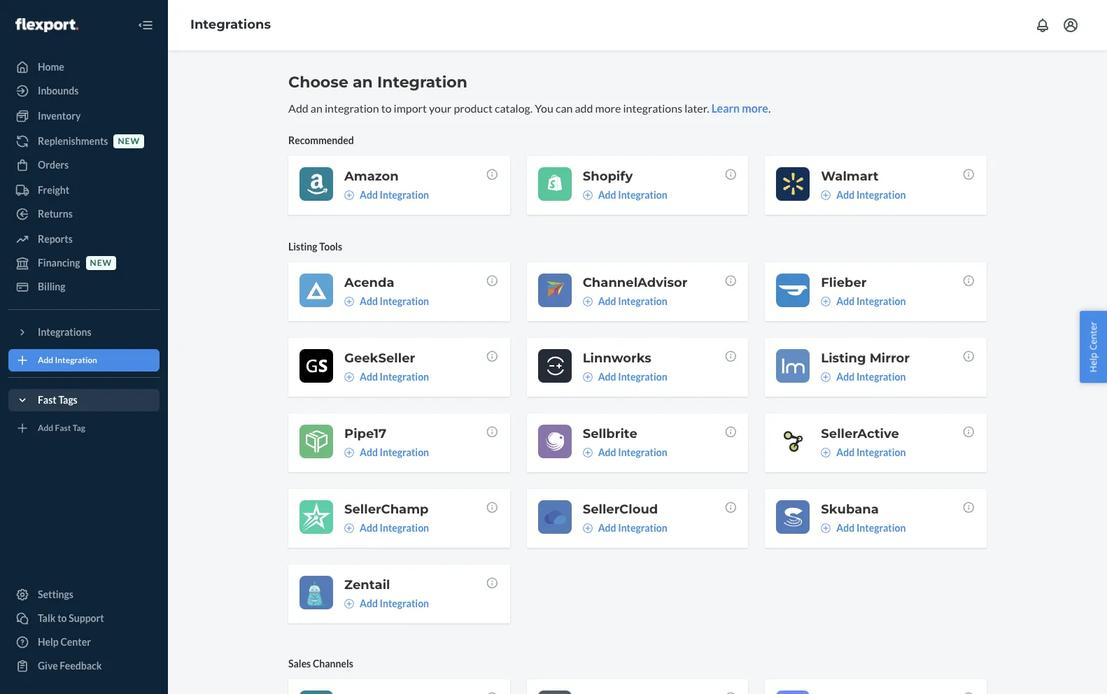 Task type: locate. For each thing, give the bounding box(es) containing it.
geekseller
[[344, 351, 415, 366]]

integration
[[377, 73, 468, 92], [380, 189, 429, 201], [618, 189, 668, 201], [857, 189, 906, 201], [380, 295, 429, 307], [618, 295, 668, 307], [857, 295, 906, 307], [55, 355, 97, 366], [380, 371, 429, 383], [618, 371, 668, 383], [857, 371, 906, 383], [380, 447, 429, 459], [618, 447, 668, 459], [857, 447, 906, 459], [380, 522, 429, 534], [618, 522, 668, 534], [857, 522, 906, 534], [380, 598, 429, 610]]

plus circle image down sellercloud
[[583, 524, 593, 533]]

add down selleractive in the bottom right of the page
[[837, 447, 855, 459]]

add integration link down the shopify
[[583, 188, 668, 202]]

add integration for amazon
[[360, 189, 429, 201]]

add integration down amazon
[[360, 189, 429, 201]]

add integration link down flieber
[[822, 295, 906, 309]]

add for shopify
[[598, 189, 617, 201]]

add integration down selleractive in the bottom right of the page
[[837, 447, 906, 459]]

center inside button
[[1088, 322, 1100, 351]]

integrations button
[[8, 321, 160, 344]]

0 horizontal spatial center
[[61, 636, 91, 648]]

talk to support button
[[8, 608, 160, 630]]

1 vertical spatial an
[[311, 102, 323, 115]]

to left import at the left top of the page
[[381, 102, 392, 115]]

sellercloud
[[583, 502, 658, 517]]

add integration link down zentail
[[344, 597, 429, 611]]

add integration down the shopify
[[598, 189, 668, 201]]

add integration link down sellercloud
[[583, 522, 668, 536]]

add
[[288, 102, 309, 115], [360, 189, 378, 201], [598, 189, 617, 201], [837, 189, 855, 201], [360, 295, 378, 307], [598, 295, 617, 307], [837, 295, 855, 307], [38, 355, 53, 366], [360, 371, 378, 383], [598, 371, 617, 383], [837, 371, 855, 383], [38, 423, 53, 434], [360, 447, 378, 459], [598, 447, 617, 459], [837, 447, 855, 459], [360, 522, 378, 534], [598, 522, 617, 534], [837, 522, 855, 534], [360, 598, 378, 610]]

add down skubana
[[837, 522, 855, 534]]

add down geekseller
[[360, 371, 378, 383]]

0 vertical spatial help center
[[1088, 322, 1100, 373]]

listing left mirror
[[822, 351, 866, 366]]

catalog.
[[495, 102, 533, 115]]

plus circle image for amazon
[[344, 190, 354, 200]]

fast left tag
[[55, 423, 71, 434]]

listing left tools
[[288, 241, 318, 253]]

billing link
[[8, 276, 160, 298]]

amazon
[[344, 169, 399, 184]]

add down sellercloud
[[598, 522, 617, 534]]

0 horizontal spatial more
[[596, 102, 621, 115]]

add for zentail
[[360, 598, 378, 610]]

1 vertical spatial integrations
[[38, 326, 91, 338]]

add integration link for walmart
[[822, 188, 906, 202]]

plus circle image down walmart
[[822, 190, 831, 200]]

integration for skubana
[[857, 522, 906, 534]]

inbounds link
[[8, 80, 160, 102]]

give feedback
[[38, 660, 102, 672]]

more right add on the top
[[596, 102, 621, 115]]

integration down channeladvisor
[[618, 295, 668, 307]]

listing
[[288, 241, 318, 253], [822, 351, 866, 366]]

add integration link for zentail
[[344, 597, 429, 611]]

add down zentail
[[360, 598, 378, 610]]

0 vertical spatial fast
[[38, 394, 57, 406]]

plus circle image for geekseller
[[344, 372, 354, 382]]

plus circle image down sellerchamp
[[344, 524, 354, 533]]

new
[[118, 136, 140, 147], [90, 258, 112, 268]]

integration down selleractive in the bottom right of the page
[[857, 447, 906, 459]]

integration for pipe17
[[380, 447, 429, 459]]

add for linnworks
[[598, 371, 617, 383]]

help
[[1088, 353, 1100, 373], [38, 636, 59, 648]]

add integration link down pipe17
[[344, 446, 429, 460]]

plus circle image down acenda
[[344, 297, 354, 307]]

add up fast tags
[[38, 355, 53, 366]]

listing tools
[[288, 241, 342, 253]]

add fast tag
[[38, 423, 85, 434]]

integration down pipe17
[[380, 447, 429, 459]]

reports link
[[8, 228, 160, 251]]

add integration for selleractive
[[837, 447, 906, 459]]

an down choose on the top left of the page
[[311, 102, 323, 115]]

add integration link for linnworks
[[583, 370, 668, 384]]

can
[[556, 102, 573, 115]]

1 horizontal spatial to
[[381, 102, 392, 115]]

listing for listing tools
[[288, 241, 318, 253]]

integration down amazon
[[380, 189, 429, 201]]

integration down flieber
[[857, 295, 906, 307]]

plus circle image down flieber
[[822, 297, 831, 307]]

add integration link for skubana
[[822, 522, 906, 536]]

sellbrite
[[583, 426, 638, 442]]

plus circle image
[[344, 190, 354, 200], [344, 297, 354, 307], [583, 297, 593, 307], [344, 372, 354, 382], [583, 372, 593, 382], [822, 372, 831, 382], [344, 448, 354, 458], [583, 524, 593, 533], [822, 524, 831, 533], [344, 599, 354, 609]]

plus circle image for channeladvisor
[[583, 297, 593, 307]]

mirror
[[870, 351, 910, 366]]

add integration link down listing mirror at the bottom right
[[822, 370, 906, 384]]

add integration down sellbrite
[[598, 447, 668, 459]]

add integration link for acenda
[[344, 295, 429, 309]]

1 more from the left
[[596, 102, 621, 115]]

1 horizontal spatial an
[[353, 73, 373, 92]]

to right talk
[[58, 613, 67, 625]]

1 horizontal spatial help
[[1088, 353, 1100, 373]]

integration for geekseller
[[380, 371, 429, 383]]

center
[[1088, 322, 1100, 351], [61, 636, 91, 648]]

integration for sellerchamp
[[380, 522, 429, 534]]

new down the reports link
[[90, 258, 112, 268]]

plus circle image for sellercloud
[[583, 524, 593, 533]]

1 horizontal spatial center
[[1088, 322, 1100, 351]]

integration down sellercloud
[[618, 522, 668, 534]]

plus circle image for listing mirror
[[822, 372, 831, 382]]

later.
[[685, 102, 710, 115]]

add integration down skubana
[[837, 522, 906, 534]]

add down fast tags
[[38, 423, 53, 434]]

add integration down walmart
[[837, 189, 906, 201]]

1 vertical spatial to
[[58, 613, 67, 625]]

integration down zentail
[[380, 598, 429, 610]]

add for geekseller
[[360, 371, 378, 383]]

0 vertical spatial help
[[1088, 353, 1100, 373]]

add integration down zentail
[[360, 598, 429, 610]]

integrations
[[190, 17, 271, 32], [38, 326, 91, 338]]

freight
[[38, 184, 69, 196]]

channels
[[313, 658, 354, 670]]

help center link
[[8, 632, 160, 654]]

add down sellerchamp
[[360, 522, 378, 534]]

integration down sellbrite
[[618, 447, 668, 459]]

0 vertical spatial an
[[353, 73, 373, 92]]

more right learn
[[742, 102, 769, 115]]

plus circle image down zentail
[[344, 599, 354, 609]]

plus circle image for linnworks
[[583, 372, 593, 382]]

add integration down sellerchamp
[[360, 522, 429, 534]]

to inside button
[[58, 613, 67, 625]]

add integration for sellercloud
[[598, 522, 668, 534]]

more
[[596, 102, 621, 115], [742, 102, 769, 115]]

add for selleractive
[[837, 447, 855, 459]]

add integration down flieber
[[837, 295, 906, 307]]

add integration link for sellbrite
[[583, 446, 668, 460]]

plus circle image down amazon
[[344, 190, 354, 200]]

plus circle image for walmart
[[822, 190, 831, 200]]

plus circle image
[[583, 190, 593, 200], [822, 190, 831, 200], [822, 297, 831, 307], [583, 448, 593, 458], [822, 448, 831, 458], [344, 524, 354, 533]]

tag
[[73, 423, 85, 434]]

add integration link down acenda
[[344, 295, 429, 309]]

inventory link
[[8, 105, 160, 127]]

integration down walmart
[[857, 189, 906, 201]]

add fast tag link
[[8, 417, 160, 440]]

plus circle image for flieber
[[822, 297, 831, 307]]

0 horizontal spatial integrations
[[38, 326, 91, 338]]

add integration down sellercloud
[[598, 522, 668, 534]]

add integration down geekseller
[[360, 371, 429, 383]]

integration for acenda
[[380, 295, 429, 307]]

1 vertical spatial help
[[38, 636, 59, 648]]

add for sellerchamp
[[360, 522, 378, 534]]

add integration down channeladvisor
[[598, 295, 668, 307]]

add integration for pipe17
[[360, 447, 429, 459]]

add integration link for shopify
[[583, 188, 668, 202]]

add integration for geekseller
[[360, 371, 429, 383]]

billing
[[38, 281, 65, 293]]

plus circle image for zentail
[[344, 599, 354, 609]]

add integration down linnworks
[[598, 371, 668, 383]]

add integration link down sellbrite
[[583, 446, 668, 460]]

integration down skubana
[[857, 522, 906, 534]]

0 horizontal spatial an
[[311, 102, 323, 115]]

open notifications image
[[1035, 17, 1052, 34]]

plus circle image down linnworks
[[583, 372, 593, 382]]

plus circle image down skubana
[[822, 524, 831, 533]]

integrations link
[[190, 17, 271, 32]]

add down the shopify
[[598, 189, 617, 201]]

add down listing mirror at the bottom right
[[837, 371, 855, 383]]

0 horizontal spatial listing
[[288, 241, 318, 253]]

add integration for acenda
[[360, 295, 429, 307]]

add
[[575, 102, 593, 115]]

add integration link down skubana
[[822, 522, 906, 536]]

0 vertical spatial new
[[118, 136, 140, 147]]

orders
[[38, 159, 69, 171]]

add for pipe17
[[360, 447, 378, 459]]

give
[[38, 660, 58, 672]]

channeladvisor
[[583, 275, 688, 290]]

add down flieber
[[837, 295, 855, 307]]

add down acenda
[[360, 295, 378, 307]]

add integration down acenda
[[360, 295, 429, 307]]

integration down mirror
[[857, 371, 906, 383]]

help center
[[1088, 322, 1100, 373], [38, 636, 91, 648]]

0 horizontal spatial help center
[[38, 636, 91, 648]]

plus circle image down pipe17
[[344, 448, 354, 458]]

0 vertical spatial listing
[[288, 241, 318, 253]]

1 horizontal spatial new
[[118, 136, 140, 147]]

new for replenishments
[[118, 136, 140, 147]]

integration down "integrations" dropdown button
[[55, 355, 97, 366]]

financing
[[38, 257, 80, 269]]

choose an integration
[[288, 73, 468, 92]]

add integration link down selleractive in the bottom right of the page
[[822, 446, 906, 460]]

add down walmart
[[837, 189, 855, 201]]

integration down acenda
[[380, 295, 429, 307]]

add integration link
[[344, 188, 429, 202], [583, 188, 668, 202], [822, 188, 906, 202], [344, 295, 429, 309], [583, 295, 668, 309], [822, 295, 906, 309], [8, 349, 160, 372], [344, 370, 429, 384], [583, 370, 668, 384], [822, 370, 906, 384], [344, 446, 429, 460], [583, 446, 668, 460], [822, 446, 906, 460], [344, 522, 429, 536], [583, 522, 668, 536], [822, 522, 906, 536], [344, 597, 429, 611]]

add down amazon
[[360, 189, 378, 201]]

fast left tags on the left of page
[[38, 394, 57, 406]]

an
[[353, 73, 373, 92], [311, 102, 323, 115]]

plus circle image down selleractive in the bottom right of the page
[[822, 448, 831, 458]]

add integration link down geekseller
[[344, 370, 429, 384]]

import
[[394, 102, 427, 115]]

1 vertical spatial help center
[[38, 636, 91, 648]]

integration down the shopify
[[618, 189, 668, 201]]

add integration link down walmart
[[822, 188, 906, 202]]

plus circle image down sellbrite
[[583, 448, 593, 458]]

an up integration
[[353, 73, 373, 92]]

integration down sellerchamp
[[380, 522, 429, 534]]

add integration link for flieber
[[822, 295, 906, 309]]

1 horizontal spatial more
[[742, 102, 769, 115]]

an for add
[[311, 102, 323, 115]]

0 horizontal spatial to
[[58, 613, 67, 625]]

1 vertical spatial listing
[[822, 351, 866, 366]]

add integration link for sellerchamp
[[344, 522, 429, 536]]

add integration link down amazon
[[344, 188, 429, 202]]

1 horizontal spatial listing
[[822, 351, 866, 366]]

1 horizontal spatial help center
[[1088, 322, 1100, 373]]

add integration link for selleractive
[[822, 446, 906, 460]]

add integration link down channeladvisor
[[583, 295, 668, 309]]

plus circle image down the shopify
[[583, 190, 593, 200]]

add integration down pipe17
[[360, 447, 429, 459]]

to
[[381, 102, 392, 115], [58, 613, 67, 625]]

add integration for channeladvisor
[[598, 295, 668, 307]]

plus circle image down channeladvisor
[[583, 297, 593, 307]]

add down linnworks
[[598, 371, 617, 383]]

close navigation image
[[137, 17, 154, 34]]

integration down geekseller
[[380, 371, 429, 383]]

add integration for listing mirror
[[837, 371, 906, 383]]

integration down linnworks
[[618, 371, 668, 383]]

add down pipe17
[[360, 447, 378, 459]]

add integration
[[360, 189, 429, 201], [598, 189, 668, 201], [837, 189, 906, 201], [360, 295, 429, 307], [598, 295, 668, 307], [837, 295, 906, 307], [38, 355, 97, 366], [360, 371, 429, 383], [598, 371, 668, 383], [837, 371, 906, 383], [360, 447, 429, 459], [598, 447, 668, 459], [837, 447, 906, 459], [360, 522, 429, 534], [598, 522, 668, 534], [837, 522, 906, 534], [360, 598, 429, 610]]

orders link
[[8, 154, 160, 176]]

add for amazon
[[360, 189, 378, 201]]

integration for zentail
[[380, 598, 429, 610]]

0 vertical spatial center
[[1088, 322, 1100, 351]]

fast
[[38, 394, 57, 406], [55, 423, 71, 434]]

add for listing mirror
[[837, 371, 855, 383]]

add integration for flieber
[[837, 295, 906, 307]]

0 horizontal spatial new
[[90, 258, 112, 268]]

add for flieber
[[837, 295, 855, 307]]

add integration down listing mirror at the bottom right
[[837, 371, 906, 383]]

acenda
[[344, 275, 395, 290]]

add integration link down linnworks
[[583, 370, 668, 384]]

new up orders link
[[118, 136, 140, 147]]

1 vertical spatial new
[[90, 258, 112, 268]]

.
[[769, 102, 771, 115]]

add down sellbrite
[[598, 447, 617, 459]]

integration up import at the left top of the page
[[377, 73, 468, 92]]

add integration link down sellerchamp
[[344, 522, 429, 536]]

add for skubana
[[837, 522, 855, 534]]

1 horizontal spatial integrations
[[190, 17, 271, 32]]

add down choose on the top left of the page
[[288, 102, 309, 115]]

plus circle image down listing mirror at the bottom right
[[822, 372, 831, 382]]

help center button
[[1081, 311, 1108, 383]]

add down channeladvisor
[[598, 295, 617, 307]]

plus circle image down geekseller
[[344, 372, 354, 382]]



Task type: describe. For each thing, give the bounding box(es) containing it.
home
[[38, 61, 64, 73]]

flexport logo image
[[15, 18, 78, 32]]

sellerchamp
[[344, 502, 429, 517]]

add integration link down "integrations" dropdown button
[[8, 349, 160, 372]]

integration for selleractive
[[857, 447, 906, 459]]

open account menu image
[[1063, 17, 1080, 34]]

add integration down "integrations" dropdown button
[[38, 355, 97, 366]]

settings
[[38, 589, 73, 601]]

0 vertical spatial to
[[381, 102, 392, 115]]

walmart
[[822, 169, 879, 184]]

integration for linnworks
[[618, 371, 668, 383]]

listing for listing mirror
[[822, 351, 866, 366]]

fast inside dropdown button
[[38, 394, 57, 406]]

plus circle image for sellerchamp
[[344, 524, 354, 533]]

add integration link for geekseller
[[344, 370, 429, 384]]

plus circle image for sellbrite
[[583, 448, 593, 458]]

add for walmart
[[837, 189, 855, 201]]

add integration link for listing mirror
[[822, 370, 906, 384]]

zentail
[[344, 578, 390, 593]]

plus circle image for acenda
[[344, 297, 354, 307]]

0 horizontal spatial help
[[38, 636, 59, 648]]

inbounds
[[38, 85, 79, 97]]

sales
[[288, 658, 311, 670]]

give feedback button
[[8, 655, 160, 678]]

integration for channeladvisor
[[618, 295, 668, 307]]

replenishments
[[38, 135, 108, 147]]

add integration link for channeladvisor
[[583, 295, 668, 309]]

integration for listing mirror
[[857, 371, 906, 383]]

add for sellbrite
[[598, 447, 617, 459]]

selleractive
[[822, 426, 900, 442]]

1 vertical spatial center
[[61, 636, 91, 648]]

returns link
[[8, 203, 160, 225]]

talk to support
[[38, 613, 104, 625]]

integration for shopify
[[618, 189, 668, 201]]

product
[[454, 102, 493, 115]]

integration
[[325, 102, 379, 115]]

an for choose
[[353, 73, 373, 92]]

sales channels
[[288, 658, 354, 670]]

new for financing
[[90, 258, 112, 268]]

support
[[69, 613, 104, 625]]

add integration for sellerchamp
[[360, 522, 429, 534]]

integration for flieber
[[857, 295, 906, 307]]

add integration for sellbrite
[[598, 447, 668, 459]]

add integration link for sellercloud
[[583, 522, 668, 536]]

tags
[[58, 394, 78, 406]]

integrations
[[624, 102, 683, 115]]

inventory
[[38, 110, 81, 122]]

add integration for skubana
[[837, 522, 906, 534]]

add integration for linnworks
[[598, 371, 668, 383]]

fast tags button
[[8, 389, 160, 412]]

help inside button
[[1088, 353, 1100, 373]]

add integration for zentail
[[360, 598, 429, 610]]

reports
[[38, 233, 73, 245]]

help center inside button
[[1088, 322, 1100, 373]]

choose
[[288, 73, 349, 92]]

settings link
[[8, 584, 160, 606]]

add integration for walmart
[[837, 189, 906, 201]]

0 vertical spatial integrations
[[190, 17, 271, 32]]

integration for amazon
[[380, 189, 429, 201]]

learn more button
[[712, 101, 769, 117]]

plus circle image for skubana
[[822, 524, 831, 533]]

home link
[[8, 56, 160, 78]]

talk
[[38, 613, 56, 625]]

shopify
[[583, 169, 633, 184]]

add an integration to import your product catalog. you can add more integrations later. learn more .
[[288, 102, 771, 115]]

your
[[429, 102, 452, 115]]

add integration link for amazon
[[344, 188, 429, 202]]

add for acenda
[[360, 295, 378, 307]]

integration for sellercloud
[[618, 522, 668, 534]]

add integration for shopify
[[598, 189, 668, 201]]

linnworks
[[583, 351, 652, 366]]

flieber
[[822, 275, 867, 290]]

learn
[[712, 102, 740, 115]]

you
[[535, 102, 554, 115]]

integration for walmart
[[857, 189, 906, 201]]

plus circle image for shopify
[[583, 190, 593, 200]]

add for sellercloud
[[598, 522, 617, 534]]

recommended
[[288, 134, 354, 146]]

integrations inside "integrations" dropdown button
[[38, 326, 91, 338]]

plus circle image for pipe17
[[344, 448, 354, 458]]

1 vertical spatial fast
[[55, 423, 71, 434]]

add integration link for pipe17
[[344, 446, 429, 460]]

2 more from the left
[[742, 102, 769, 115]]

plus circle image for selleractive
[[822, 448, 831, 458]]

feedback
[[60, 660, 102, 672]]

add for channeladvisor
[[598, 295, 617, 307]]

returns
[[38, 208, 73, 220]]

pipe17
[[344, 426, 387, 442]]

tools
[[319, 241, 342, 253]]

listing mirror
[[822, 351, 910, 366]]

fast tags
[[38, 394, 78, 406]]

skubana
[[822, 502, 879, 517]]

integration for sellbrite
[[618, 447, 668, 459]]

freight link
[[8, 179, 160, 202]]



Task type: vqa. For each thing, say whether or not it's contained in the screenshot.
search inbounds by name, destination, msku... "text box"
no



